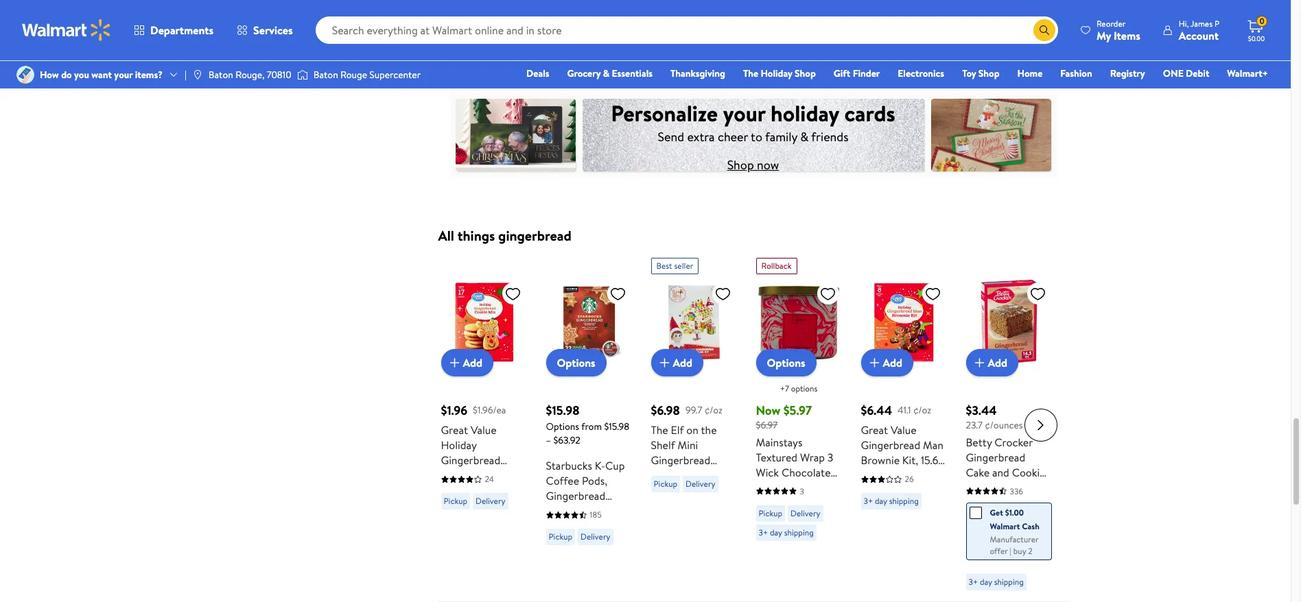 Task type: locate. For each thing, give the bounding box(es) containing it.
oz left 26
[[861, 468, 872, 483]]

value down $1.96/ea
[[471, 423, 497, 438]]

1 horizontal spatial 3+
[[864, 496, 873, 507]]

add to cart image up $3.44 at right bottom
[[971, 355, 988, 371]]

2 horizontal spatial add to cart image
[[971, 355, 988, 371]]

wick
[[756, 465, 779, 480]]

1 horizontal spatial shipping
[[889, 496, 919, 507]]

mix, inside $3.44 23.7 ¢/ounces betty crocker gingerbread cake and cookie mix, 14.5 oz.
[[966, 480, 986, 495]]

add up '99.7'
[[673, 355, 693, 371]]

add to cart image
[[446, 355, 463, 371], [656, 355, 673, 371], [971, 355, 988, 371]]

do
[[61, 68, 72, 82]]

14
[[500, 468, 510, 483], [756, 495, 766, 510]]

0 vertical spatial shipping
[[889, 496, 919, 507]]

add button up the $6.98
[[651, 349, 704, 377]]

kit, inside $6.44 41.1 ¢/oz great value gingerbread man brownie kit, 15.68 oz
[[902, 453, 918, 468]]

¢/oz inside $6.44 41.1 ¢/oz great value gingerbread man brownie kit, 15.68 oz
[[913, 403, 931, 417]]

all things gingerbread
[[438, 227, 571, 245]]

gingerbread inside $1.96 $1.96/ea great value holiday gingerbread cookie mix, 14 oz
[[441, 453, 500, 468]]

2 horizontal spatial shipping
[[994, 576, 1024, 588]]

now
[[756, 402, 781, 419]]

1 horizontal spatial 14
[[756, 495, 766, 510]]

3 left the bark,
[[800, 486, 804, 497]]

items?
[[135, 68, 163, 82]]

¢/oz inside $6.98 99.7 ¢/oz the elf on the shelf mini gingerbread house kit, 7 oz
[[705, 403, 722, 417]]

0 vertical spatial the
[[743, 67, 758, 80]]

$1.96
[[441, 402, 467, 419]]

options link up the '$15.98 options from $15.98 – $63.92'
[[546, 349, 606, 377]]

1 add to cart image from the left
[[446, 355, 463, 371]]

¢/oz right '99.7'
[[705, 403, 722, 417]]

registry link
[[1104, 66, 1151, 81]]

1 horizontal spatial your
[[723, 98, 766, 128]]

0 horizontal spatial mix,
[[477, 468, 497, 483]]

1 horizontal spatial great
[[861, 423, 888, 438]]

1 vertical spatial 3+ day shipping
[[759, 527, 814, 538]]

shop left now
[[727, 156, 754, 173]]

product group containing $6.44
[[861, 253, 947, 596]]

great value holiday gingerbread cookie mix, 14 oz image
[[441, 280, 527, 366]]

1 list item from the left
[[438, 0, 753, 82]]

|
[[185, 68, 187, 82], [1010, 545, 1012, 557]]

$6.98
[[651, 402, 680, 419]]

add to cart image up the $6.98
[[656, 355, 673, 371]]

0 horizontal spatial  image
[[192, 69, 203, 80]]

1 oz from the left
[[512, 468, 523, 483]]

2 vertical spatial 3+ day shipping
[[969, 576, 1024, 588]]

1 value from the left
[[471, 423, 497, 438]]

shop right toy
[[979, 67, 1000, 80]]

1 add from the left
[[463, 355, 483, 371]]

1 vertical spatial the
[[651, 423, 668, 438]]

list
[[438, 0, 1068, 127], [449, 0, 742, 82], [764, 0, 1057, 127]]

p
[[1215, 18, 1220, 29]]

$15.98
[[546, 402, 580, 419], [604, 420, 630, 434]]

reorder
[[1097, 18, 1126, 29]]

0 horizontal spatial 14
[[500, 468, 510, 483]]

james
[[1191, 18, 1213, 29]]

0 horizontal spatial ¢/oz
[[705, 403, 722, 417]]

3 add from the left
[[883, 355, 903, 371]]

great down the $1.96
[[441, 423, 468, 438]]

baton left rouge,
[[209, 68, 233, 82]]

26
[[905, 474, 914, 485]]

cards
[[844, 98, 895, 128]]

holiday up the holiday
[[761, 67, 792, 80]]

supercenter
[[369, 68, 421, 82]]

one debit
[[1163, 67, 1210, 80]]

0 vertical spatial 3+ day shipping
[[864, 496, 919, 507]]

1 horizontal spatial mix,
[[966, 480, 986, 495]]

day down offer
[[980, 576, 992, 588]]

5 product group from the left
[[861, 253, 947, 596]]

2 oz from the left
[[711, 468, 721, 483]]

3 right wrap
[[828, 450, 833, 465]]

1 horizontal spatial value
[[891, 423, 917, 438]]

account
[[1179, 28, 1219, 43]]

add to cart image up the $1.96
[[446, 355, 463, 371]]

1 horizontal spatial baton
[[313, 68, 338, 82]]

1 vertical spatial |
[[1010, 545, 1012, 557]]

2 add button from the left
[[651, 349, 704, 377]]

0 horizontal spatial add to cart image
[[446, 355, 463, 371]]

list item
[[438, 0, 753, 82], [753, 0, 1068, 127]]

 image for baton rouge, 70810
[[192, 69, 203, 80]]

cookie inside $1.96 $1.96/ea great value holiday gingerbread cookie mix, 14 oz
[[441, 468, 475, 483]]

delivery down 24
[[476, 496, 505, 507]]

gingerbread for starbucks
[[546, 489, 605, 504]]

options up the '$15.98 options from $15.98 – $63.92'
[[557, 356, 595, 371]]

& right grocery
[[603, 67, 610, 80]]

1 great from the left
[[441, 423, 468, 438]]

0 horizontal spatial value
[[471, 423, 497, 438]]

cookie up 336
[[1012, 465, 1046, 480]]

4 add from the left
[[988, 355, 1008, 371]]

next slide for product carousel list image
[[1024, 409, 1057, 442]]

oz.
[[1009, 480, 1022, 495]]

baton rouge supercenter
[[313, 68, 421, 82]]

0 horizontal spatial oz
[[512, 468, 523, 483]]

product group containing $3.44
[[966, 253, 1052, 596]]

gingerbread inside $6.44 41.1 ¢/oz great value gingerbread man brownie kit, 15.68 oz
[[861, 438, 920, 453]]

baton for baton rouge, 70810
[[209, 68, 233, 82]]

options link up +7
[[756, 349, 816, 377]]

pods)
[[585, 534, 611, 549]]

$6.44 41.1 ¢/oz great value gingerbread man brownie kit, 15.68 oz
[[861, 402, 945, 483]]

3 add to cart image from the left
[[971, 355, 988, 371]]

0 horizontal spatial 3+ day shipping
[[759, 527, 814, 538]]

1 horizontal spatial kit,
[[902, 453, 918, 468]]

kit,
[[902, 453, 918, 468], [684, 468, 700, 483]]

2 horizontal spatial oz
[[861, 468, 872, 483]]

1 vertical spatial your
[[723, 98, 766, 128]]

1 vertical spatial $15.98
[[604, 420, 630, 434]]

two cards that say "tis the season" and "merry christmas are shown. two personalized cards with a family of two and a family of three are shown. personalize your holiday cards. send extra cheer to family and friends. shop now image
[[449, 76, 1057, 194]]

elf
[[671, 423, 684, 438]]

1 vertical spatial shipping
[[784, 527, 814, 538]]

14 right 24
[[500, 468, 510, 483]]

mix,
[[477, 468, 497, 483], [966, 480, 986, 495]]

1 horizontal spatial day
[[875, 496, 887, 507]]

thanksgiving
[[671, 67, 725, 80]]

2 horizontal spatial shop
[[979, 67, 1000, 80]]

get $1.00 walmart cash
[[990, 507, 1040, 532]]

2 product group from the left
[[546, 253, 632, 596]]

shipping down 'ounce'
[[784, 527, 814, 538]]

on
[[687, 423, 699, 438]]

delivery down the bark,
[[791, 508, 820, 519]]

0 horizontal spatial kit,
[[684, 468, 700, 483]]

starbucks k-cup coffee pods, gingerbread naturally flavored coffee, 1 box (22 pods) image
[[546, 280, 632, 366]]

1 horizontal spatial |
[[1010, 545, 1012, 557]]

options up +7
[[767, 356, 806, 371]]

3+ day shipping down 26
[[864, 496, 919, 507]]

1 horizontal spatial the
[[743, 67, 758, 80]]

1 vertical spatial 3+
[[759, 527, 768, 538]]

1 horizontal spatial  image
[[297, 68, 308, 82]]

the holiday shop link
[[737, 66, 822, 81]]

4 add button from the left
[[966, 349, 1019, 377]]

manufacturer offer |  buy 2
[[990, 534, 1039, 557]]

add button up $3.44 at right bottom
[[966, 349, 1019, 377]]

¢/oz for $6.44
[[913, 403, 931, 417]]

0 horizontal spatial $15.98
[[546, 402, 580, 419]]

0 horizontal spatial the
[[651, 423, 668, 438]]

walmart image
[[22, 19, 111, 41]]

$15.98 options from $15.98 – $63.92
[[546, 402, 630, 448]]

 image down departments
[[192, 69, 203, 80]]

 image
[[297, 68, 308, 82], [192, 69, 203, 80]]

great down $6.44
[[861, 423, 888, 438]]

23.7
[[966, 419, 983, 432]]

things
[[458, 227, 495, 245]]

& right family
[[800, 128, 809, 145]]

shop
[[795, 67, 816, 80], [979, 67, 1000, 80], [727, 156, 754, 173]]

baton left rouge
[[313, 68, 338, 82]]

oz right 24
[[512, 468, 523, 483]]

pickup down $1.96 $1.96/ea great value holiday gingerbread cookie mix, 14 oz
[[444, 496, 467, 507]]

add button up the $1.96
[[441, 349, 494, 377]]

cookie left 24
[[441, 468, 475, 483]]

add button up $6.44
[[861, 349, 914, 377]]

holiday down the $1.96
[[441, 438, 477, 453]]

brownie
[[861, 453, 900, 468]]

3+ day shipping down 'ounce'
[[759, 527, 814, 538]]

3 inside "now $5.97 $6.97 mainstays textured wrap 3 wick chocolate pepermint bark, 14 ounce"
[[828, 450, 833, 465]]

1 horizontal spatial &
[[800, 128, 809, 145]]

1 add button from the left
[[441, 349, 494, 377]]

options
[[791, 383, 818, 395]]

1 horizontal spatial 3
[[828, 450, 833, 465]]

oz right 7
[[711, 468, 721, 483]]

2 baton from the left
[[313, 68, 338, 82]]

add to favorites list, starbucks k-cup coffee pods, gingerbread naturally flavored coffee, 1 box (22 pods) image
[[610, 286, 626, 303]]

oz inside $6.44 41.1 ¢/oz great value gingerbread man brownie kit, 15.68 oz
[[861, 468, 872, 483]]

2 horizontal spatial 3+
[[969, 576, 978, 588]]

home
[[1018, 67, 1043, 80]]

kit, up 26
[[902, 453, 918, 468]]

3+ day shipping down offer
[[969, 576, 1024, 588]]

gingerbread
[[861, 438, 920, 453], [966, 450, 1025, 465], [441, 453, 500, 468], [651, 453, 710, 468], [546, 489, 605, 504]]

$15.98 right from
[[604, 420, 630, 434]]

shipping
[[889, 496, 919, 507], [784, 527, 814, 538], [994, 576, 1024, 588]]

3 product group from the left
[[651, 253, 737, 596]]

$1.96 $1.96/ea great value holiday gingerbread cookie mix, 14 oz
[[441, 402, 523, 483]]

1 horizontal spatial add to cart image
[[656, 355, 673, 371]]

holiday
[[771, 98, 839, 128]]

the holiday shop
[[743, 67, 816, 80]]

mix, left 14.5
[[966, 480, 986, 495]]

the left 'elf'
[[651, 423, 668, 438]]

1 horizontal spatial ¢/oz
[[913, 403, 931, 417]]

kit, inside $6.98 99.7 ¢/oz the elf on the shelf mini gingerbread house kit, 7 oz
[[684, 468, 700, 483]]

3 oz from the left
[[861, 468, 872, 483]]

1 vertical spatial &
[[800, 128, 809, 145]]

cookie
[[1012, 465, 1046, 480], [441, 468, 475, 483]]

the up personalize your holiday cards send extra cheer to family & friends
[[743, 67, 758, 80]]

1 horizontal spatial cookie
[[1012, 465, 1046, 480]]

1 horizontal spatial options link
[[756, 349, 816, 377]]

hi,
[[1179, 18, 1189, 29]]

0 horizontal spatial 3
[[800, 486, 804, 497]]

product group
[[441, 253, 527, 596], [546, 253, 632, 596], [651, 253, 737, 596], [756, 253, 842, 596], [861, 253, 947, 596], [966, 253, 1052, 596]]

0 horizontal spatial great
[[441, 423, 468, 438]]

0 horizontal spatial |
[[185, 68, 187, 82]]

0 vertical spatial 14
[[500, 468, 510, 483]]

product group containing $1.96
[[441, 253, 527, 596]]

4 product group from the left
[[756, 253, 842, 596]]

rollback
[[761, 260, 792, 272]]

kit, left 7
[[684, 468, 700, 483]]

14 left 'ounce'
[[756, 495, 766, 510]]

your inside personalize your holiday cards send extra cheer to family & friends
[[723, 98, 766, 128]]

1 vertical spatial 3
[[800, 486, 804, 497]]

2 ¢/oz from the left
[[913, 403, 931, 417]]

¢/oz for $6.98
[[705, 403, 722, 417]]

0 vertical spatial holiday
[[761, 67, 792, 80]]

0 vertical spatial &
[[603, 67, 610, 80]]

one debit link
[[1157, 66, 1216, 81]]

shipping down offer
[[994, 576, 1024, 588]]

1 vertical spatial 14
[[756, 495, 766, 510]]

add to cart image
[[866, 355, 883, 371]]

2 list from the left
[[449, 0, 742, 82]]

options for mainstays textured wrap 3 wick chocolate pepermint bark, 14 ounce image at right
[[767, 356, 806, 371]]

–
[[546, 434, 551, 448]]

rouge,
[[235, 68, 265, 82]]

search icon image
[[1039, 25, 1050, 36]]

flavored
[[546, 519, 587, 534]]

add to favorites list, great value gingerbread man brownie kit, 15.68 oz image
[[925, 286, 941, 303]]

walmart+
[[1227, 67, 1268, 80]]

delivery down the 185
[[581, 531, 610, 543]]

gingerbread inside $3.44 23.7 ¢/ounces betty crocker gingerbread cake and cookie mix, 14.5 oz.
[[966, 450, 1025, 465]]

2 vertical spatial day
[[980, 576, 992, 588]]

gingerbread for $1.96
[[441, 453, 500, 468]]

cake
[[966, 465, 990, 480]]

$63.92
[[553, 434, 580, 448]]

3 add button from the left
[[861, 349, 914, 377]]

0 vertical spatial |
[[185, 68, 187, 82]]

electronics link
[[892, 66, 951, 81]]

toy shop link
[[956, 66, 1006, 81]]

options for starbucks k-cup coffee pods, gingerbread naturally flavored coffee, 1 box (22 pods) "image" at the left of the page
[[557, 356, 595, 371]]

1 vertical spatial day
[[770, 527, 782, 538]]

toy shop
[[962, 67, 1000, 80]]

options left from
[[546, 420, 579, 434]]

0 horizontal spatial holiday
[[441, 438, 477, 453]]

1 baton from the left
[[209, 68, 233, 82]]

0 vertical spatial 3
[[828, 450, 833, 465]]

 image right "70810"
[[297, 68, 308, 82]]

1 options link from the left
[[546, 349, 606, 377]]

2 options link from the left
[[756, 349, 816, 377]]

| left buy
[[1010, 545, 1012, 557]]

thanksgiving link
[[664, 66, 732, 81]]

add up $1.96/ea
[[463, 355, 483, 371]]

1 horizontal spatial $15.98
[[604, 420, 630, 434]]

1 vertical spatial holiday
[[441, 438, 477, 453]]

cup
[[605, 459, 625, 474]]

0 horizontal spatial 3+
[[759, 527, 768, 538]]

$15.98 up $63.92
[[546, 402, 580, 419]]

add button for $6.44
[[861, 349, 914, 377]]

 image
[[16, 66, 34, 84]]

day down brownie
[[875, 496, 887, 507]]

baton
[[209, 68, 233, 82], [313, 68, 338, 82]]

0 horizontal spatial &
[[603, 67, 610, 80]]

0 horizontal spatial shipping
[[784, 527, 814, 538]]

14 inside $1.96 $1.96/ea great value holiday gingerbread cookie mix, 14 oz
[[500, 468, 510, 483]]

1 list from the left
[[438, 0, 1068, 127]]

value down 41.1
[[891, 423, 917, 438]]

| inside manufacturer offer |  buy 2
[[1010, 545, 1012, 557]]

1 product group from the left
[[441, 253, 527, 596]]

buy
[[1014, 545, 1026, 557]]

add for $1.96
[[463, 355, 483, 371]]

| right items?
[[185, 68, 187, 82]]

1 ¢/oz from the left
[[705, 403, 722, 417]]

add up $3.44 at right bottom
[[988, 355, 1008, 371]]

1 horizontal spatial holiday
[[761, 67, 792, 80]]

24
[[485, 474, 494, 485]]

2 great from the left
[[861, 423, 888, 438]]

0 horizontal spatial options link
[[546, 349, 606, 377]]

great inside $1.96 $1.96/ea great value holiday gingerbread cookie mix, 14 oz
[[441, 423, 468, 438]]

1 horizontal spatial shop
[[795, 67, 816, 80]]

you
[[74, 68, 89, 82]]

oz inside $1.96 $1.96/ea great value holiday gingerbread cookie mix, 14 oz
[[512, 468, 523, 483]]

add up 41.1
[[883, 355, 903, 371]]

0 vertical spatial 3+
[[864, 496, 873, 507]]

add
[[463, 355, 483, 371], [673, 355, 693, 371], [883, 355, 903, 371], [988, 355, 1008, 371]]

extra
[[687, 128, 715, 145]]

1 horizontal spatial oz
[[711, 468, 721, 483]]

best seller
[[656, 260, 693, 272]]

$1.00
[[1005, 507, 1024, 519]]

shipping down 26
[[889, 496, 919, 507]]

add to cart image for $3.44
[[971, 355, 988, 371]]

$6.44
[[861, 402, 892, 419]]

$0.00
[[1248, 34, 1265, 43]]

pickup
[[654, 478, 677, 490], [444, 496, 467, 507], [759, 508, 782, 519], [549, 531, 572, 543]]

0 vertical spatial your
[[114, 68, 133, 82]]

and
[[992, 465, 1009, 480]]

fashion link
[[1054, 66, 1099, 81]]

day down 'ounce'
[[770, 527, 782, 538]]

shop left gift
[[795, 67, 816, 80]]

6 product group from the left
[[966, 253, 1052, 596]]

0 horizontal spatial cookie
[[441, 468, 475, 483]]

0 horizontal spatial baton
[[209, 68, 233, 82]]

2 value from the left
[[891, 423, 917, 438]]

$1.96/ea
[[473, 403, 506, 417]]

mix, down $1.96/ea
[[477, 468, 497, 483]]

gingerbread inside starbucks k-cup coffee pods, gingerbread naturally flavored coffee, 1 box (22 pods)
[[546, 489, 605, 504]]

day
[[875, 496, 887, 507], [770, 527, 782, 538], [980, 576, 992, 588]]

¢/oz right 41.1
[[913, 403, 931, 417]]



Task type: vqa. For each thing, say whether or not it's contained in the screenshot.
accurate
no



Task type: describe. For each thing, give the bounding box(es) containing it.
Get $1.00 Walmart Cash checkbox
[[969, 507, 982, 519]]

& inside personalize your holiday cards send extra cheer to family & friends
[[800, 128, 809, 145]]

betty crocker gingerbread cake and cookie mix, 14.5 oz. image
[[966, 280, 1052, 366]]

gingerbread
[[498, 227, 571, 245]]

shop inside the holiday shop link
[[795, 67, 816, 80]]

2 horizontal spatial day
[[980, 576, 992, 588]]

gift finder link
[[828, 66, 886, 81]]

best
[[656, 260, 672, 272]]

add to favorites list, the elf on the shelf mini gingerbread house kit, 7 oz image
[[715, 286, 731, 303]]

family
[[765, 128, 798, 145]]

gingerbread for $3.44
[[966, 450, 1025, 465]]

personalize your holiday cards send extra cheer to family & friends
[[611, 98, 895, 145]]

holiday inside $1.96 $1.96/ea great value holiday gingerbread cookie mix, 14 oz
[[441, 438, 477, 453]]

 image for baton rouge supercenter
[[297, 68, 308, 82]]

the inside $6.98 99.7 ¢/oz the elf on the shelf mini gingerbread house kit, 7 oz
[[651, 423, 668, 438]]

wrap
[[800, 450, 825, 465]]

0 vertical spatial day
[[875, 496, 887, 507]]

cheer
[[718, 128, 748, 145]]

house
[[651, 468, 681, 483]]

now
[[757, 156, 779, 173]]

add to favorites list, betty crocker gingerbread cake and cookie mix, 14.5 oz. image
[[1030, 286, 1046, 303]]

add button for $3.44
[[966, 349, 1019, 377]]

grocery & essentials
[[567, 67, 653, 80]]

textured
[[756, 450, 798, 465]]

+7 options
[[780, 383, 818, 395]]

baton for baton rouge supercenter
[[313, 68, 338, 82]]

offer
[[990, 545, 1008, 557]]

hi, james p account
[[1179, 18, 1220, 43]]

shelf
[[651, 438, 675, 453]]

now $5.97 $6.97 mainstays textured wrap 3 wick chocolate pepermint bark, 14 ounce
[[756, 402, 833, 510]]

great inside $6.44 41.1 ¢/oz great value gingerbread man brownie kit, 15.68 oz
[[861, 423, 888, 438]]

list item inside 'list'
[[438, 0, 753, 82]]

departments button
[[122, 14, 225, 47]]

coffee
[[546, 474, 579, 489]]

mainstays textured wrap 3 wick chocolate pepermint bark, 14 ounce image
[[756, 280, 842, 366]]

finder
[[853, 67, 880, 80]]

items
[[1114, 28, 1140, 43]]

starbucks k-cup coffee pods, gingerbread naturally flavored coffee, 1 box (22 pods)
[[546, 459, 632, 549]]

services
[[253, 23, 293, 38]]

departments
[[150, 23, 214, 38]]

mix, inside $1.96 $1.96/ea great value holiday gingerbread cookie mix, 14 oz
[[477, 468, 497, 483]]

manufacturer
[[990, 534, 1039, 545]]

2 vertical spatial 3+
[[969, 576, 978, 588]]

ounce
[[769, 495, 801, 510]]

all
[[438, 227, 454, 245]]

crocker
[[995, 435, 1033, 450]]

2 list item from the left
[[753, 0, 1068, 127]]

2
[[1028, 545, 1033, 557]]

$3.44
[[966, 402, 997, 419]]

2 horizontal spatial 3+ day shipping
[[969, 576, 1024, 588]]

Walmart Site-Wide search field
[[315, 16, 1058, 44]]

add to favorites list, mainstays textured wrap 3 wick chocolate pepermint bark, 14 ounce image
[[820, 286, 836, 303]]

14 inside "now $5.97 $6.97 mainstays textured wrap 3 wick chocolate pepermint bark, 14 ounce"
[[756, 495, 766, 510]]

the
[[701, 423, 717, 438]]

options link for mainstays textured wrap 3 wick chocolate pepermint bark, 14 ounce image at right
[[756, 349, 816, 377]]

oz inside $6.98 99.7 ¢/oz the elf on the shelf mini gingerbread house kit, 7 oz
[[711, 468, 721, 483]]

want
[[91, 68, 112, 82]]

pickup down the "shelf"
[[654, 478, 677, 490]]

options inside the '$15.98 options from $15.98 – $63.92'
[[546, 420, 579, 434]]

to
[[751, 128, 762, 145]]

the elf on the shelf mini gingerbread house kit, 7 oz image
[[651, 280, 737, 366]]

walmart+ link
[[1221, 66, 1274, 81]]

0 $0.00
[[1248, 15, 1265, 43]]

(22
[[567, 534, 582, 549]]

one
[[1163, 67, 1184, 80]]

services button
[[225, 14, 304, 47]]

bark,
[[808, 480, 832, 495]]

3 list from the left
[[764, 0, 1057, 127]]

2 add to cart image from the left
[[656, 355, 673, 371]]

0 horizontal spatial day
[[770, 527, 782, 538]]

mini
[[678, 438, 698, 453]]

chocolate
[[782, 465, 831, 480]]

$3.44 23.7 ¢/ounces betty crocker gingerbread cake and cookie mix, 14.5 oz.
[[966, 402, 1046, 495]]

fashion
[[1061, 67, 1092, 80]]

walmart
[[990, 521, 1020, 532]]

from
[[581, 420, 602, 434]]

product group containing now $5.97
[[756, 253, 842, 596]]

starbucks
[[546, 459, 592, 474]]

0 horizontal spatial your
[[114, 68, 133, 82]]

debit
[[1186, 67, 1210, 80]]

Search search field
[[315, 16, 1058, 44]]

coffee,
[[590, 519, 626, 534]]

0 vertical spatial $15.98
[[546, 402, 580, 419]]

2 vertical spatial shipping
[[994, 576, 1024, 588]]

home link
[[1011, 66, 1049, 81]]

friends
[[811, 128, 849, 145]]

185
[[590, 509, 602, 521]]

gingerbread inside $6.98 99.7 ¢/oz the elf on the shelf mini gingerbread house kit, 7 oz
[[651, 453, 710, 468]]

1 horizontal spatial 3+ day shipping
[[864, 496, 919, 507]]

pickup down the pepermint
[[759, 508, 782, 519]]

naturally
[[546, 504, 589, 519]]

add to cart image for $1.96
[[446, 355, 463, 371]]

essentials
[[612, 67, 653, 80]]

baton rouge, 70810
[[209, 68, 291, 82]]

value inside $1.96 $1.96/ea great value holiday gingerbread cookie mix, 14 oz
[[471, 423, 497, 438]]

add for $6.44
[[883, 355, 903, 371]]

get $1.00 walmart cash walmart plus, element
[[969, 506, 1040, 534]]

0 horizontal spatial shop
[[727, 156, 754, 173]]

betty
[[966, 435, 992, 450]]

add button for $1.96
[[441, 349, 494, 377]]

great value gingerbread man brownie kit, 15.68 oz image
[[861, 280, 947, 366]]

shop inside toy shop link
[[979, 67, 1000, 80]]

delivery right house
[[686, 478, 715, 490]]

add to favorites list, great value holiday gingerbread cookie mix, 14 oz image
[[505, 286, 521, 303]]

k-
[[595, 459, 605, 474]]

deals
[[526, 67, 549, 80]]

cookie inside $3.44 23.7 ¢/ounces betty crocker gingerbread cake and cookie mix, 14.5 oz.
[[1012, 465, 1046, 480]]

15.68
[[921, 453, 945, 468]]

& inside grocery & essentials link
[[603, 67, 610, 80]]

box
[[546, 534, 564, 549]]

gingerbread for $6.44
[[861, 438, 920, 453]]

pickup down naturally at the left bottom of the page
[[549, 531, 572, 543]]

deals link
[[520, 66, 556, 81]]

shop now
[[727, 156, 779, 173]]

options link for starbucks k-cup coffee pods, gingerbread naturally flavored coffee, 1 box (22 pods) "image" at the left of the page
[[546, 349, 606, 377]]

41.1
[[898, 403, 911, 417]]

2 add from the left
[[673, 355, 693, 371]]

man
[[923, 438, 944, 453]]

product group containing $6.98
[[651, 253, 737, 596]]

how
[[40, 68, 59, 82]]

value inside $6.44 41.1 ¢/oz great value gingerbread man brownie kit, 15.68 oz
[[891, 423, 917, 438]]

$6.98 99.7 ¢/oz the elf on the shelf mini gingerbread house kit, 7 oz
[[651, 402, 722, 483]]

gift
[[834, 67, 851, 80]]

336
[[1010, 486, 1023, 497]]

gift finder
[[834, 67, 880, 80]]

personalize
[[611, 98, 718, 128]]

0
[[1260, 15, 1265, 27]]

reorder my items
[[1097, 18, 1140, 43]]

the inside the holiday shop link
[[743, 67, 758, 80]]

add for $3.44
[[988, 355, 1008, 371]]

product group containing $15.98
[[546, 253, 632, 596]]

send
[[658, 128, 684, 145]]



